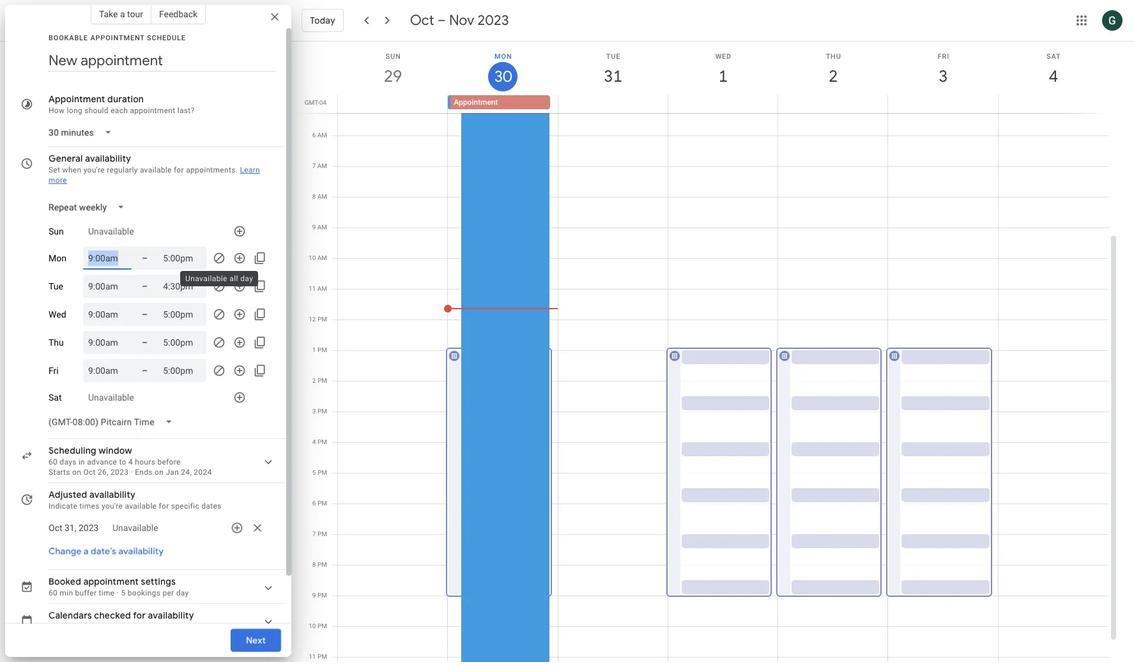 Task type: vqa. For each thing, say whether or not it's contained in the screenshot.
18 within the September grid
no



Task type: describe. For each thing, give the bounding box(es) containing it.
oct – nov 2023
[[410, 12, 509, 29]]

pm for 12 pm
[[318, 316, 327, 323]]

bookings
[[128, 589, 160, 598]]

calendars checked for availability button
[[43, 606, 284, 635]]

all
[[230, 274, 238, 283]]

wednesday, november 1 element
[[709, 62, 738, 91]]

8 for 8 am
[[312, 193, 316, 200]]

in
[[79, 458, 85, 467]]

6 cell from the left
[[998, 95, 1108, 111]]

for inside calendars checked for availability dropdown button
[[133, 610, 146, 621]]

a for take
[[120, 9, 125, 19]]

3 pm
[[312, 408, 327, 415]]

60 inside the scheduling window 60 days in advance to 4 hours before starts on oct 26, 2023 · ends on jan 24, 2024
[[49, 458, 58, 467]]

6 am
[[312, 132, 327, 139]]

Start time on Wednesdays text field
[[88, 307, 127, 322]]

how
[[49, 106, 65, 115]]

7 pm
[[312, 530, 327, 537]]

min
[[60, 589, 73, 598]]

29
[[383, 66, 401, 87]]

calendars checked for availability
[[49, 610, 194, 621]]

advance
[[87, 458, 117, 467]]

– for fri
[[142, 366, 148, 376]]

pm for 2 pm
[[318, 377, 327, 384]]

0 vertical spatial oct
[[410, 12, 434, 29]]

0 vertical spatial you're
[[83, 166, 105, 174]]

appointment for appointment
[[454, 98, 498, 107]]

– left nov
[[438, 12, 446, 29]]

next
[[246, 635, 266, 646]]

today button
[[302, 5, 344, 36]]

per
[[163, 589, 174, 598]]

7 for 7 am
[[312, 162, 316, 169]]

12
[[309, 316, 316, 323]]

saturday, november 4 element
[[1039, 62, 1068, 91]]

7 am
[[312, 162, 327, 169]]

availability up regularly on the top
[[85, 153, 131, 164]]

general
[[49, 153, 83, 164]]

am for 10 am
[[317, 254, 327, 261]]

when
[[62, 166, 81, 174]]

26,
[[98, 468, 109, 477]]

adjusted availability indicate times you're available for specific dates
[[49, 489, 221, 511]]

thu for thu 2
[[826, 52, 841, 61]]

thursday, november 2 element
[[819, 62, 848, 91]]

am for 8 am
[[317, 193, 327, 200]]

appointment duration how long should each appointment last?
[[49, 93, 195, 115]]

appointment for appointment duration how long should each appointment last?
[[49, 93, 105, 105]]

mon for mon
[[49, 253, 66, 263]]

End time on Thursdays text field
[[163, 335, 201, 350]]

4 cell from the left
[[778, 95, 888, 111]]

End time on Fridays text field
[[163, 363, 201, 378]]

general availability
[[49, 153, 131, 164]]

nov
[[449, 12, 474, 29]]

sun 29
[[383, 52, 401, 87]]

6 for 6 pm
[[312, 500, 316, 507]]

24,
[[181, 468, 192, 477]]

4 pm
[[312, 438, 327, 445]]

· inside the scheduling window 60 days in advance to 4 hours before starts on oct 26, 2023 · ends on jan 24, 2024
[[131, 468, 133, 477]]

bookable
[[49, 34, 88, 42]]

dates
[[201, 502, 221, 511]]

each
[[111, 106, 128, 115]]

fri for fri 3
[[938, 52, 950, 61]]

for inside adjusted availability indicate times you're available for specific dates
[[159, 502, 169, 511]]

learn
[[240, 166, 260, 174]]

04
[[319, 99, 327, 106]]

tue for tue 31
[[606, 52, 621, 61]]

5 cell from the left
[[888, 95, 998, 111]]

End time on Mondays text field
[[163, 251, 201, 266]]

Start time on Thursdays text field
[[88, 335, 127, 350]]

indicate
[[49, 502, 77, 511]]

appointments.
[[186, 166, 238, 174]]

1 cell from the left
[[338, 95, 448, 111]]

9 pm
[[312, 592, 327, 599]]

pm for 5 pm
[[318, 469, 327, 476]]

– for tue
[[142, 281, 148, 291]]

0 vertical spatial 2023
[[478, 12, 509, 29]]

available inside adjusted availability indicate times you're available for specific dates
[[125, 502, 157, 511]]

sun for sun
[[49, 226, 64, 236]]

buffer
[[75, 589, 97, 598]]

jan
[[166, 468, 179, 477]]

booked
[[49, 576, 81, 587]]

unavailable all day
[[185, 274, 253, 283]]

change a date's availability
[[49, 545, 164, 557]]

Start time on Tuesdays text field
[[88, 279, 127, 294]]

1 vertical spatial 1
[[312, 346, 316, 353]]

booked appointment settings 60 min buffer time · 5 bookings per day
[[49, 576, 189, 598]]

bookable appointment schedule
[[49, 34, 186, 42]]

feedback button
[[151, 4, 206, 24]]

take a tour button
[[91, 4, 151, 24]]

take a tour
[[99, 9, 143, 19]]

tuesday, october 31 element
[[599, 62, 628, 91]]

tue for tue
[[49, 281, 63, 291]]

day inside the booked appointment settings 60 min buffer time · 5 bookings per day
[[176, 589, 189, 598]]

calendars
[[49, 610, 92, 621]]

6 for 6 am
[[312, 132, 316, 139]]

wed for wed 1
[[715, 52, 732, 61]]

monday, october 30, today element
[[488, 62, 518, 91]]

specific
[[171, 502, 199, 511]]

am for 11 am
[[317, 285, 327, 292]]

today
[[310, 15, 335, 26]]

to
[[119, 458, 126, 467]]

gmt-04
[[305, 99, 327, 106]]

11 for 11 pm
[[309, 653, 316, 660]]

appointment row
[[332, 95, 1119, 113]]

next button
[[231, 625, 281, 656]]

8 for 8 pm
[[312, 561, 316, 568]]

2 pm
[[312, 377, 327, 384]]

you're inside adjusted availability indicate times you're available for specific dates
[[102, 502, 123, 511]]

pm for 11 pm
[[318, 653, 327, 660]]

8 am
[[312, 193, 327, 200]]

pm for 4 pm
[[318, 438, 327, 445]]

am for 6 am
[[317, 132, 327, 139]]

availability inside adjusted availability indicate times you're available for specific dates
[[89, 489, 135, 500]]

1 pm
[[312, 346, 327, 353]]

1 horizontal spatial day
[[240, 274, 253, 283]]

set
[[49, 166, 60, 174]]

sun for sun 29
[[386, 52, 401, 61]]

set when you're regularly available for appointments.
[[49, 166, 238, 174]]

ends
[[135, 468, 153, 477]]

hours
[[135, 458, 155, 467]]



Task type: locate. For each thing, give the bounding box(es) containing it.
0 horizontal spatial for
[[133, 610, 146, 621]]

7 pm from the top
[[318, 500, 327, 507]]

a inside take a tour button
[[120, 9, 125, 19]]

pm up 2 pm
[[318, 346, 327, 353]]

schedule
[[147, 34, 186, 42]]

1 vertical spatial tue
[[49, 281, 63, 291]]

pm
[[318, 316, 327, 323], [318, 346, 327, 353], [318, 377, 327, 384], [318, 408, 327, 415], [318, 438, 327, 445], [318, 469, 327, 476], [318, 500, 327, 507], [318, 530, 327, 537], [318, 561, 327, 568], [318, 592, 327, 599], [318, 622, 327, 629], [318, 653, 327, 660]]

pm for 6 pm
[[318, 500, 327, 507]]

fri for fri
[[49, 366, 59, 376]]

checked
[[94, 610, 131, 621]]

am down 7 am
[[317, 193, 327, 200]]

am up 8 am
[[317, 162, 327, 169]]

2023 inside the scheduling window 60 days in advance to 4 hours before starts on oct 26, 2023 · ends on jan 24, 2024
[[111, 468, 129, 477]]

0 horizontal spatial 1
[[312, 346, 316, 353]]

8 up 9 pm
[[312, 561, 316, 568]]

time
[[99, 589, 115, 598]]

11 pm
[[309, 653, 327, 660]]

availability inside dropdown button
[[148, 610, 194, 621]]

sunday, october 29 element
[[378, 62, 408, 91]]

gmt-
[[305, 99, 319, 106]]

2 8 from the top
[[312, 561, 316, 568]]

1 vertical spatial thu
[[49, 337, 64, 348]]

am down 9 am
[[317, 254, 327, 261]]

1 vertical spatial 3
[[312, 408, 316, 415]]

fri inside grid
[[938, 52, 950, 61]]

10 am
[[309, 254, 327, 261]]

12 pm from the top
[[318, 653, 327, 660]]

– right start time on fridays text box
[[142, 366, 148, 376]]

1 horizontal spatial sun
[[386, 52, 401, 61]]

1 vertical spatial 10
[[309, 622, 316, 629]]

0 horizontal spatial appointment
[[49, 93, 105, 105]]

2 vertical spatial for
[[133, 610, 146, 621]]

appointment button
[[451, 95, 550, 109]]

1 am from the top
[[317, 132, 327, 139]]

4
[[1048, 66, 1057, 87], [312, 438, 316, 445], [128, 458, 133, 467]]

thu for thu
[[49, 337, 64, 348]]

availability down 26,
[[89, 489, 135, 500]]

1 horizontal spatial wed
[[715, 52, 732, 61]]

3 inside fri 3
[[938, 66, 947, 87]]

unavailable down adjusted availability indicate times you're available for specific dates
[[112, 523, 158, 533]]

– left end time on tuesdays text field
[[142, 281, 148, 291]]

0 vertical spatial thu
[[826, 52, 841, 61]]

0 vertical spatial 2
[[828, 66, 837, 87]]

mon inside mon 30
[[495, 52, 512, 61]]

2 7 from the top
[[312, 530, 316, 537]]

1
[[718, 66, 727, 87], [312, 346, 316, 353]]

1 vertical spatial ·
[[117, 589, 119, 598]]

2 pm from the top
[[318, 346, 327, 353]]

sun down more
[[49, 226, 64, 236]]

0 horizontal spatial on
[[72, 468, 81, 477]]

0 horizontal spatial 2
[[312, 377, 316, 384]]

appointment inside appointment duration how long should each appointment last?
[[49, 93, 105, 105]]

9 am
[[312, 224, 327, 231]]

pm for 3 pm
[[318, 408, 327, 415]]

tour
[[127, 9, 143, 19]]

a left the date's at bottom
[[84, 545, 89, 557]]

2 horizontal spatial for
[[174, 166, 184, 174]]

appointment inside appointment duration how long should each appointment last?
[[130, 106, 175, 115]]

9 up 10 pm
[[312, 592, 316, 599]]

unavailable left 'all'
[[185, 274, 228, 283]]

sat 4
[[1047, 52, 1061, 87]]

1 vertical spatial 9
[[312, 592, 316, 599]]

2023
[[478, 12, 509, 29], [111, 468, 129, 477]]

0 horizontal spatial 4
[[128, 458, 133, 467]]

scheduling
[[49, 445, 96, 456]]

10 for 10 pm
[[309, 622, 316, 629]]

day
[[240, 274, 253, 283], [176, 589, 189, 598]]

1 horizontal spatial for
[[159, 502, 169, 511]]

8 pm
[[312, 561, 327, 568]]

7 down 6 pm
[[312, 530, 316, 537]]

End time on Tuesdays text field
[[163, 279, 201, 294]]

thu inside grid
[[826, 52, 841, 61]]

tue inside tue 31
[[606, 52, 621, 61]]

starts
[[49, 468, 70, 477]]

thu
[[826, 52, 841, 61], [49, 337, 64, 348]]

2 vertical spatial 4
[[128, 458, 133, 467]]

8
[[312, 193, 316, 200], [312, 561, 316, 568]]

you're
[[83, 166, 105, 174], [102, 502, 123, 511]]

7 for 7 pm
[[312, 530, 316, 537]]

appointment up time
[[83, 576, 139, 587]]

–
[[438, 12, 446, 29], [142, 253, 148, 263], [142, 281, 148, 291], [142, 309, 148, 320], [142, 337, 148, 348], [142, 366, 148, 376]]

0 vertical spatial tue
[[606, 52, 621, 61]]

1 vertical spatial 2023
[[111, 468, 129, 477]]

1 up the appointment row
[[718, 66, 727, 87]]

appointment inside the booked appointment settings 60 min buffer time · 5 bookings per day
[[83, 576, 139, 587]]

1 inside wed 1
[[718, 66, 727, 87]]

3 am from the top
[[317, 193, 327, 200]]

1 vertical spatial for
[[159, 502, 169, 511]]

a
[[120, 9, 125, 19], [84, 545, 89, 557]]

1 horizontal spatial 4
[[312, 438, 316, 445]]

5
[[312, 469, 316, 476], [121, 589, 126, 598]]

appointment
[[90, 34, 145, 42]]

on left the jan
[[155, 468, 164, 477]]

pm down 6 pm
[[318, 530, 327, 537]]

0 vertical spatial wed
[[715, 52, 732, 61]]

1 vertical spatial 60
[[49, 589, 58, 598]]

2 11 from the top
[[309, 653, 316, 660]]

12 pm
[[309, 316, 327, 323]]

oct down in
[[83, 468, 96, 477]]

wed up wednesday, november 1 element
[[715, 52, 732, 61]]

8 down 7 am
[[312, 193, 316, 200]]

0 vertical spatial 9
[[312, 224, 316, 231]]

tue up 31 on the top of page
[[606, 52, 621, 61]]

pm down 10 pm
[[318, 653, 327, 660]]

0 vertical spatial 8
[[312, 193, 316, 200]]

am up 12 pm
[[317, 285, 327, 292]]

– for mon
[[142, 253, 148, 263]]

day right per at the left of the page
[[176, 589, 189, 598]]

11 for 11 am
[[309, 285, 316, 292]]

pm down 2 pm
[[318, 408, 327, 415]]

0 vertical spatial a
[[120, 9, 125, 19]]

1 vertical spatial oct
[[83, 468, 96, 477]]

6 up 7 pm
[[312, 500, 316, 507]]

regularly
[[107, 166, 138, 174]]

· inside the booked appointment settings 60 min buffer time · 5 bookings per day
[[117, 589, 119, 598]]

1 vertical spatial sun
[[49, 226, 64, 236]]

pm up 5 pm
[[318, 438, 327, 445]]

6
[[312, 132, 316, 139], [312, 500, 316, 507]]

– for thu
[[142, 337, 148, 348]]

oct inside the scheduling window 60 days in advance to 4 hours before starts on oct 26, 2023 · ends on jan 24, 2024
[[83, 468, 96, 477]]

on
[[72, 468, 81, 477], [155, 468, 164, 477]]

11 down 10 pm
[[309, 653, 316, 660]]

0 horizontal spatial oct
[[83, 468, 96, 477]]

available right regularly on the top
[[140, 166, 172, 174]]

7 up 8 am
[[312, 162, 316, 169]]

you're down general availability
[[83, 166, 105, 174]]

5 down 4 pm
[[312, 469, 316, 476]]

1 horizontal spatial 5
[[312, 469, 316, 476]]

availability down per at the left of the page
[[148, 610, 194, 621]]

cell down wednesday, november 1 element
[[668, 95, 778, 111]]

sat up "saturday, november 4" element
[[1047, 52, 1061, 61]]

1 horizontal spatial mon
[[495, 52, 512, 61]]

9 for 9 pm
[[312, 592, 316, 599]]

3 pm from the top
[[318, 377, 327, 384]]

1 vertical spatial available
[[125, 502, 157, 511]]

– right the start time on mondays text box
[[142, 253, 148, 263]]

0 vertical spatial 11
[[309, 285, 316, 292]]

2 inside "thu 2"
[[828, 66, 837, 87]]

2 am from the top
[[317, 162, 327, 169]]

pm for 10 pm
[[318, 622, 327, 629]]

pm for 7 pm
[[318, 530, 327, 537]]

mon for mon 30
[[495, 52, 512, 61]]

1 vertical spatial you're
[[102, 502, 123, 511]]

sun up 29
[[386, 52, 401, 61]]

6 pm from the top
[[318, 469, 327, 476]]

2023 down to
[[111, 468, 129, 477]]

End time on Wednesdays text field
[[163, 307, 201, 322]]

2 10 from the top
[[309, 622, 316, 629]]

11 am
[[309, 285, 327, 292]]

· left ends
[[131, 468, 133, 477]]

appointment
[[49, 93, 105, 105], [454, 98, 498, 107]]

2 horizontal spatial 4
[[1048, 66, 1057, 87]]

0 horizontal spatial thu
[[49, 337, 64, 348]]

1 horizontal spatial 3
[[938, 66, 947, 87]]

pm right 12
[[318, 316, 327, 323]]

1 horizontal spatial a
[[120, 9, 125, 19]]

1 vertical spatial 8
[[312, 561, 316, 568]]

1 vertical spatial mon
[[49, 253, 66, 263]]

wed for wed
[[49, 309, 66, 320]]

sat for sat 4
[[1047, 52, 1061, 61]]

thu left start time on thursdays text field
[[49, 337, 64, 348]]

0 vertical spatial ·
[[131, 468, 133, 477]]

1 horizontal spatial on
[[155, 468, 164, 477]]

pm down 4 pm
[[318, 469, 327, 476]]

10 for 10 am
[[309, 254, 316, 261]]

– for wed
[[142, 309, 148, 320]]

1 horizontal spatial sat
[[1047, 52, 1061, 61]]

friday, november 3 element
[[929, 62, 958, 91]]

am down 8 am
[[317, 224, 327, 231]]

0 horizontal spatial 2023
[[111, 468, 129, 477]]

cell down "saturday, november 4" element
[[998, 95, 1108, 111]]

1 vertical spatial wed
[[49, 309, 66, 320]]

for left specific on the left bottom of page
[[159, 502, 169, 511]]

1 pm from the top
[[318, 316, 327, 323]]

3 cell from the left
[[668, 95, 778, 111]]

6 am from the top
[[317, 285, 327, 292]]

1 8 from the top
[[312, 193, 316, 200]]

0 vertical spatial appointment
[[130, 106, 175, 115]]

0 vertical spatial day
[[240, 274, 253, 283]]

60 up starts
[[49, 458, 58, 467]]

1 vertical spatial 5
[[121, 589, 126, 598]]

fri up friday, november 3 element
[[938, 52, 950, 61]]

1 horizontal spatial 2023
[[478, 12, 509, 29]]

pm down the 8 pm
[[318, 592, 327, 599]]

date's
[[91, 545, 116, 557]]

11 pm from the top
[[318, 622, 327, 629]]

9 up 10 am
[[312, 224, 316, 231]]

8 pm from the top
[[318, 530, 327, 537]]

0 vertical spatial fri
[[938, 52, 950, 61]]

1 vertical spatial 7
[[312, 530, 316, 537]]

0 horizontal spatial 3
[[312, 408, 316, 415]]

0 horizontal spatial day
[[176, 589, 189, 598]]

for
[[174, 166, 184, 174], [159, 502, 169, 511], [133, 610, 146, 621]]

5 right time
[[121, 589, 126, 598]]

1 horizontal spatial 1
[[718, 66, 727, 87]]

availability
[[85, 153, 131, 164], [89, 489, 135, 500], [118, 545, 164, 557], [148, 610, 194, 621]]

sun inside sun 29
[[386, 52, 401, 61]]

1 vertical spatial day
[[176, 589, 189, 598]]

· right time
[[117, 589, 119, 598]]

1 6 from the top
[[312, 132, 316, 139]]

cell down friday, november 3 element
[[888, 95, 998, 111]]

1 horizontal spatial 2
[[828, 66, 837, 87]]

0 vertical spatial available
[[140, 166, 172, 174]]

change
[[49, 545, 81, 557]]

2 6 from the top
[[312, 500, 316, 507]]

0 horizontal spatial tue
[[49, 281, 63, 291]]

am for 7 am
[[317, 162, 327, 169]]

oct
[[410, 12, 434, 29], [83, 468, 96, 477]]

0 horizontal spatial sun
[[49, 226, 64, 236]]

duration
[[107, 93, 144, 105]]

pm for 1 pm
[[318, 346, 327, 353]]

last?
[[177, 106, 195, 115]]

take
[[99, 9, 118, 19]]

settings
[[141, 576, 176, 587]]

adjusted
[[49, 489, 87, 500]]

1 vertical spatial fri
[[49, 366, 59, 376]]

·
[[131, 468, 133, 477], [117, 589, 119, 598]]

pm up 9 pm
[[318, 561, 327, 568]]

cell
[[338, 95, 448, 111], [558, 95, 668, 111], [668, 95, 778, 111], [778, 95, 888, 111], [888, 95, 998, 111], [998, 95, 1108, 111]]

1 vertical spatial appointment
[[83, 576, 139, 587]]

2 cell from the left
[[558, 95, 668, 111]]

60 left min
[[49, 589, 58, 598]]

0 vertical spatial 6
[[312, 132, 316, 139]]

5 pm from the top
[[318, 438, 327, 445]]

5 inside grid
[[312, 469, 316, 476]]

1 vertical spatial a
[[84, 545, 89, 557]]

mon left the start time on mondays text box
[[49, 253, 66, 263]]

thu up "thursday, november 2" element
[[826, 52, 841, 61]]

10 up 11 pm
[[309, 622, 316, 629]]

9 for 9 am
[[312, 224, 316, 231]]

a inside the change a date's availability button
[[84, 545, 89, 557]]

change a date's availability button
[[43, 539, 169, 562]]

tue left start time on tuesdays text box
[[49, 281, 63, 291]]

tue 31
[[603, 52, 622, 87]]

4 inside sat 4
[[1048, 66, 1057, 87]]

1 horizontal spatial tue
[[606, 52, 621, 61]]

scheduling window 60 days in advance to 4 hours before starts on oct 26, 2023 · ends on jan 24, 2024
[[49, 445, 212, 477]]

pm down 9 pm
[[318, 622, 327, 629]]

5 pm
[[312, 469, 327, 476]]

learn more
[[49, 166, 260, 185]]

a for change
[[84, 545, 89, 557]]

0 vertical spatial 5
[[312, 469, 316, 476]]

None field
[[43, 121, 122, 144], [43, 196, 135, 219], [43, 410, 183, 433], [43, 121, 122, 144], [43, 196, 135, 219], [43, 410, 183, 433]]

1 horizontal spatial thu
[[826, 52, 841, 61]]

1 9 from the top
[[312, 224, 316, 231]]

wed inside grid
[[715, 52, 732, 61]]

sat up scheduling
[[49, 392, 62, 403]]

5 am from the top
[[317, 254, 327, 261]]

wed 1
[[715, 52, 732, 87]]

– right start time on wednesdays text field
[[142, 309, 148, 320]]

feedback
[[159, 9, 198, 19]]

2 9 from the top
[[312, 592, 316, 599]]

appointment up long
[[49, 93, 105, 105]]

6 pm
[[312, 500, 327, 507]]

10 pm
[[309, 622, 327, 629]]

31
[[603, 66, 622, 87]]

am for 9 am
[[317, 224, 327, 231]]

times
[[79, 502, 100, 511]]

thu 2
[[826, 52, 841, 87]]

1 horizontal spatial fri
[[938, 52, 950, 61]]

pm for 9 pm
[[318, 592, 327, 599]]

days
[[60, 458, 76, 467]]

1 10 from the top
[[309, 254, 316, 261]]

9 pm from the top
[[318, 561, 327, 568]]

Date text field
[[49, 520, 99, 536]]

0 vertical spatial 1
[[718, 66, 727, 87]]

1 horizontal spatial appointment
[[454, 98, 498, 107]]

0 vertical spatial 10
[[309, 254, 316, 261]]

4 pm from the top
[[318, 408, 327, 415]]

2 on from the left
[[155, 468, 164, 477]]

1 on from the left
[[72, 468, 81, 477]]

0 vertical spatial 60
[[49, 458, 58, 467]]

0 vertical spatial for
[[174, 166, 184, 174]]

60 inside the booked appointment settings 60 min buffer time · 5 bookings per day
[[49, 589, 58, 598]]

1 60 from the top
[[49, 458, 58, 467]]

0 horizontal spatial ·
[[117, 589, 119, 598]]

wed
[[715, 52, 732, 61], [49, 309, 66, 320]]

6 up 7 am
[[312, 132, 316, 139]]

0 horizontal spatial fri
[[49, 366, 59, 376]]

learn more link
[[49, 166, 260, 185]]

for left appointments.
[[174, 166, 184, 174]]

1 down 12
[[312, 346, 316, 353]]

mon
[[495, 52, 512, 61], [49, 253, 66, 263]]

0 vertical spatial sat
[[1047, 52, 1061, 61]]

tue
[[606, 52, 621, 61], [49, 281, 63, 291]]

11 up 12
[[309, 285, 316, 292]]

0 horizontal spatial 5
[[121, 589, 126, 598]]

1 vertical spatial sat
[[49, 392, 62, 403]]

wed left start time on wednesdays text field
[[49, 309, 66, 320]]

0 vertical spatial sun
[[386, 52, 401, 61]]

Start time on Fridays text field
[[88, 363, 127, 378]]

10 up 11 am
[[309, 254, 316, 261]]

1 horizontal spatial ·
[[131, 468, 133, 477]]

long
[[67, 106, 82, 115]]

1 11 from the top
[[309, 285, 316, 292]]

5 inside the booked appointment settings 60 min buffer time · 5 bookings per day
[[121, 589, 126, 598]]

sat for sat
[[49, 392, 62, 403]]

window
[[99, 445, 132, 456]]

2024
[[194, 468, 212, 477]]

unavailable down start time on fridays text box
[[88, 392, 134, 403]]

oct left nov
[[410, 12, 434, 29]]

on down in
[[72, 468, 81, 477]]

Add title text field
[[49, 51, 276, 70]]

pm down 1 pm
[[318, 377, 327, 384]]

cell down "tuesday, october 31" element on the top of page
[[558, 95, 668, 111]]

– left "end time on thursdays" text field
[[142, 337, 148, 348]]

grid
[[297, 42, 1119, 662]]

0 vertical spatial 7
[[312, 162, 316, 169]]

1 vertical spatial 4
[[312, 438, 316, 445]]

pm for 8 pm
[[318, 561, 327, 568]]

mon up monday, october 30, today element
[[495, 52, 512, 61]]

appointment down duration
[[130, 106, 175, 115]]

a left tour
[[120, 9, 125, 19]]

am up 7 am
[[317, 132, 327, 139]]

day right 'all'
[[240, 274, 253, 283]]

1 vertical spatial 11
[[309, 653, 316, 660]]

for down bookings
[[133, 610, 146, 621]]

more
[[49, 176, 67, 185]]

sat inside grid
[[1047, 52, 1061, 61]]

fri 3
[[938, 52, 950, 87]]

4 am from the top
[[317, 224, 327, 231]]

30
[[494, 66, 511, 87]]

appointment inside button
[[454, 98, 498, 107]]

2023 right nov
[[478, 12, 509, 29]]

before
[[157, 458, 181, 467]]

fri left start time on fridays text box
[[49, 366, 59, 376]]

4 inside the scheduling window 60 days in advance to 4 hours before starts on oct 26, 2023 · ends on jan 24, 2024
[[128, 458, 133, 467]]

unavailable
[[88, 226, 134, 236], [185, 274, 228, 283], [88, 392, 134, 403], [112, 523, 158, 533]]

1 vertical spatial 6
[[312, 500, 316, 507]]

1 7 from the top
[[312, 162, 316, 169]]

9
[[312, 224, 316, 231], [312, 592, 316, 599]]

availability inside button
[[118, 545, 164, 557]]

pm up 7 pm
[[318, 500, 327, 507]]

0 vertical spatial 4
[[1048, 66, 1057, 87]]

available down ends
[[125, 502, 157, 511]]

unavailable up the start time on mondays text box
[[88, 226, 134, 236]]

11
[[309, 285, 316, 292], [309, 653, 316, 660]]

1 vertical spatial 2
[[312, 377, 316, 384]]

fri
[[938, 52, 950, 61], [49, 366, 59, 376]]

grid containing 29
[[297, 42, 1119, 662]]

1 horizontal spatial oct
[[410, 12, 434, 29]]

cell down sunday, october 29 element on the top left
[[338, 95, 448, 111]]

2 60 from the top
[[49, 589, 58, 598]]

0 horizontal spatial mon
[[49, 253, 66, 263]]

0 horizontal spatial sat
[[49, 392, 62, 403]]

appointment down 30
[[454, 98, 498, 107]]

0 vertical spatial mon
[[495, 52, 512, 61]]

Start time on Mondays text field
[[88, 251, 127, 266]]

you're right times
[[102, 502, 123, 511]]

0 vertical spatial 3
[[938, 66, 947, 87]]

availability up settings
[[118, 545, 164, 557]]

0 horizontal spatial wed
[[49, 309, 66, 320]]

cell down "thursday, november 2" element
[[778, 95, 888, 111]]

0 horizontal spatial a
[[84, 545, 89, 557]]

10 pm from the top
[[318, 592, 327, 599]]



